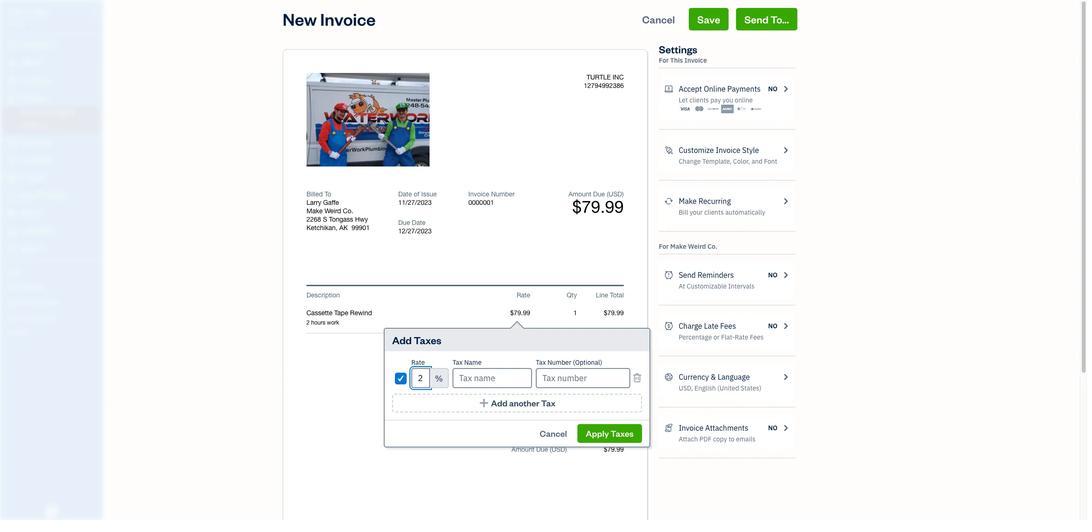 Task type: vqa. For each thing, say whether or not it's contained in the screenshot.
2nd "Me"
no



Task type: locate. For each thing, give the bounding box(es) containing it.
2 0.00 from the top
[[611, 419, 624, 427]]

) left refresh icon
[[622, 191, 624, 198]]

billed
[[307, 191, 323, 198]]

0 horizontal spatial co.
[[343, 207, 353, 215]]

2268
[[307, 216, 321, 223]]

settings
[[659, 43, 698, 56]]

1 horizontal spatial weird
[[688, 243, 706, 251]]

paid
[[554, 421, 567, 429]]

tax for tax name
[[453, 359, 463, 367]]

currency & language
[[679, 373, 750, 382]]

0 horizontal spatial taxes
[[414, 334, 442, 347]]

0 horizontal spatial cancel
[[540, 428, 567, 439]]

taxes down "79.99 0.00"
[[611, 428, 634, 439]]

1 vertical spatial chevronright image
[[782, 372, 790, 383]]

invoice
[[320, 8, 376, 30], [685, 56, 707, 65], [716, 146, 741, 155], [469, 191, 489, 198], [679, 424, 704, 433]]

due inside due date 12/27/2023
[[398, 219, 410, 227]]

rate up item rate (usd) text field
[[517, 292, 530, 299]]

turtle inside turtle inc owner
[[7, 8, 34, 18]]

invoice inside settings for this invoice
[[685, 56, 707, 65]]

0 vertical spatial for
[[659, 56, 669, 65]]

0 vertical spatial taxes
[[414, 334, 442, 347]]

gaffe
[[323, 199, 339, 206]]

$79.99
[[573, 197, 624, 217], [604, 446, 624, 454]]

turtle up 12794992386
[[587, 74, 611, 81]]

inc inside turtle inc owner
[[36, 8, 49, 18]]

tax
[[453, 359, 463, 367], [536, 359, 546, 367], [557, 393, 567, 400], [541, 398, 556, 409]]

chart image
[[6, 227, 17, 236]]

0 horizontal spatial fees
[[721, 322, 736, 331]]

( for amount due ( usd ) $79.99
[[607, 191, 609, 198]]

0 horizontal spatial weird
[[325, 207, 341, 215]]

1 horizontal spatial fees
[[750, 333, 764, 342]]

0 vertical spatial weird
[[325, 207, 341, 215]]

Tax name text field
[[453, 368, 532, 389]]

cancel button for apply taxes
[[532, 425, 576, 443]]

)
[[622, 191, 624, 198], [565, 446, 567, 454]]

cancel up settings
[[642, 13, 675, 26]]

visa image
[[679, 104, 692, 114]]

send left to...
[[745, 13, 769, 26]]

apply
[[586, 428, 609, 439]]

recurring
[[699, 197, 731, 206]]

save button
[[689, 8, 729, 30]]

1 vertical spatial cancel button
[[532, 425, 576, 443]]

description
[[307, 292, 340, 299]]

for
[[659, 56, 669, 65], [659, 243, 669, 251]]

2 chevronright image from the top
[[782, 196, 790, 207]]

chevronright image
[[782, 83, 790, 95], [782, 196, 790, 207], [782, 270, 790, 281], [782, 321, 790, 332], [782, 423, 790, 434]]

usd for amount due ( usd )
[[552, 446, 565, 454]]

1 vertical spatial taxes
[[611, 428, 634, 439]]

0 horizontal spatial total
[[553, 411, 567, 419]]

1 vertical spatial co.
[[708, 243, 718, 251]]

inc inside turtle inc 12794992386
[[613, 74, 624, 81]]

co. up tongass
[[343, 207, 353, 215]]

main element
[[0, 0, 126, 521]]

3 chevronright image from the top
[[782, 270, 790, 281]]

79.99
[[608, 411, 624, 419]]

( inside amount due ( usd ) $79.99
[[607, 191, 609, 198]]

cancel button for save
[[634, 8, 684, 30]]

you
[[723, 96, 733, 104]]

0 vertical spatial send
[[745, 13, 769, 26]]

number for tax
[[548, 359, 572, 367]]

0 horizontal spatial usd
[[552, 446, 565, 454]]

$79.99 inside amount due ( usd ) $79.99
[[573, 197, 624, 217]]

add inside 'button'
[[491, 398, 508, 409]]

1 vertical spatial for
[[659, 243, 669, 251]]

1 vertical spatial number
[[548, 359, 572, 367]]

your
[[690, 208, 703, 217]]

) inside amount due ( usd ) $79.99
[[622, 191, 624, 198]]

usd, english (united states)
[[679, 384, 762, 393]]

pay
[[711, 96, 721, 104]]

12/27/2023 button
[[398, 227, 455, 235]]

date up 12/27/2023
[[412, 219, 426, 227]]

clients
[[690, 96, 709, 104], [705, 208, 724, 217]]

discover image
[[707, 104, 720, 114]]

billed to
[[307, 191, 332, 198]]

make up bill at the top right
[[679, 197, 697, 206]]

0 vertical spatial )
[[622, 191, 624, 198]]

attachments
[[705, 424, 749, 433]]

line
[[596, 292, 608, 299]]

co. up reminders
[[708, 243, 718, 251]]

1 vertical spatial rate
[[735, 333, 749, 342]]

invoices image
[[665, 423, 673, 434]]

number up the subtotal
[[548, 359, 572, 367]]

send for send reminders
[[679, 271, 696, 280]]

0 vertical spatial chevronright image
[[782, 145, 790, 156]]

make up latereminders icon
[[671, 243, 687, 251]]

1 vertical spatial make
[[307, 207, 323, 215]]

make inside larry gaffe make weird co. 2268 s tongass hwy ketchikan, ak  99901
[[307, 207, 323, 215]]

cancel button up settings
[[634, 8, 684, 30]]

online
[[735, 96, 753, 104]]

hwy
[[355, 216, 368, 223]]

1 vertical spatial $79.99
[[604, 446, 624, 454]]

2 horizontal spatial rate
[[735, 333, 749, 342]]

timer image
[[6, 191, 17, 201]]

flat-
[[721, 333, 735, 342]]

another
[[509, 398, 540, 409]]

invoice number
[[469, 191, 515, 198]]

amount inside total amount paid
[[529, 421, 552, 429]]

total amount paid
[[529, 411, 567, 429]]

color,
[[733, 157, 750, 166]]

1 vertical spatial usd
[[552, 446, 565, 454]]

refresh image
[[665, 196, 673, 207]]

turtle up owner
[[7, 8, 34, 18]]

taxes down enter an item description text box
[[414, 334, 442, 347]]

0.00
[[611, 393, 624, 400], [611, 419, 624, 427]]

rate
[[517, 292, 530, 299], [735, 333, 749, 342], [411, 359, 425, 367]]

cancel button
[[634, 8, 684, 30], [532, 425, 576, 443]]

0 vertical spatial co.
[[343, 207, 353, 215]]

total inside total amount paid
[[553, 411, 567, 419]]

chevronright image
[[782, 145, 790, 156], [782, 372, 790, 383]]

due for amount due ( usd )
[[536, 446, 548, 454]]

0 vertical spatial rate
[[517, 292, 530, 299]]

1 horizontal spatial send
[[745, 13, 769, 26]]

fees
[[721, 322, 736, 331], [750, 333, 764, 342]]

0 vertical spatial add
[[392, 334, 412, 347]]

at customizable intervals
[[679, 282, 755, 291]]

0 vertical spatial due
[[593, 191, 605, 198]]

taxes
[[414, 334, 442, 347], [611, 428, 634, 439]]

2 horizontal spatial due
[[593, 191, 605, 198]]

1 vertical spatial add
[[491, 398, 508, 409]]

freshbooks image
[[44, 506, 59, 517]]

bank image
[[750, 104, 763, 114]]

due for amount due ( usd ) $79.99
[[593, 191, 605, 198]]

due inside amount due ( usd ) $79.99
[[593, 191, 605, 198]]

new invoice
[[283, 8, 376, 30]]

tax for tax number (optional)
[[536, 359, 546, 367]]

tax number (optional)
[[536, 359, 603, 367]]

cancel button up amount due ( usd )
[[532, 425, 576, 443]]

weird
[[325, 207, 341, 215], [688, 243, 706, 251]]

send inside send to... button
[[745, 13, 769, 26]]

onlinesales image
[[665, 83, 673, 95]]

check image
[[397, 374, 405, 383]]

0 vertical spatial amount
[[569, 191, 592, 198]]

1 vertical spatial amount
[[529, 421, 552, 429]]

add
[[392, 334, 412, 347], [491, 398, 508, 409]]

number for invoice
[[491, 191, 515, 198]]

2 vertical spatial rate
[[411, 359, 425, 367]]

) down paid
[[565, 446, 567, 454]]

1 for from the top
[[659, 56, 669, 65]]

turtle
[[7, 8, 34, 18], [587, 74, 611, 81]]

Enter an Invoice # text field
[[469, 199, 495, 206]]

online
[[704, 84, 726, 94]]

add taxes
[[392, 334, 442, 347]]

chevronright image for style
[[782, 145, 790, 156]]

english
[[695, 384, 716, 393]]

cancel for save
[[642, 13, 675, 26]]

settings image
[[7, 329, 100, 336]]

rate up "tax rate (percentage)" text field
[[411, 359, 425, 367]]

rate right or
[[735, 333, 749, 342]]

qty
[[567, 292, 577, 299]]

1 no from the top
[[768, 85, 778, 93]]

for up latereminders icon
[[659, 243, 669, 251]]

new
[[283, 8, 317, 30]]

date left of
[[398, 191, 412, 198]]

larry gaffe make weird co. 2268 s tongass hwy ketchikan, ak  99901
[[307, 199, 370, 232]]

charge late fees
[[679, 322, 736, 331]]

ketchikan,
[[307, 224, 338, 232]]

taxes inside apply taxes button
[[611, 428, 634, 439]]

estimate image
[[6, 76, 17, 86]]

turtle inc 12794992386
[[584, 74, 624, 89]]

0 horizontal spatial turtle
[[7, 8, 34, 18]]

1 vertical spatial inc
[[613, 74, 624, 81]]

1 horizontal spatial )
[[622, 191, 624, 198]]

1 vertical spatial total
[[553, 411, 567, 419]]

4 no from the top
[[768, 424, 778, 433]]

12/27/2023
[[398, 228, 432, 235]]

1 vertical spatial due
[[398, 219, 410, 227]]

1 horizontal spatial usd
[[609, 191, 622, 198]]

1 horizontal spatial rate
[[517, 292, 530, 299]]

1 vertical spatial cancel
[[540, 428, 567, 439]]

2 chevronright image from the top
[[782, 372, 790, 383]]

make
[[679, 197, 697, 206], [307, 207, 323, 215], [671, 243, 687, 251]]

0 vertical spatial inc
[[36, 8, 49, 18]]

for left 'this'
[[659, 56, 669, 65]]

amount due ( usd ) $79.99
[[569, 191, 624, 217]]

0 horizontal spatial rate
[[411, 359, 425, 367]]

bill
[[679, 208, 688, 217]]

rate for tax number (optional)
[[411, 359, 425, 367]]

clients down accept
[[690, 96, 709, 104]]

1 horizontal spatial add
[[491, 398, 508, 409]]

1 chevronright image from the top
[[782, 145, 790, 156]]

Enter an Item Description text field
[[307, 319, 484, 327]]

total up paid
[[553, 411, 567, 419]]

0 vertical spatial date
[[398, 191, 412, 198]]

0.00 inside "79.99 0.00"
[[611, 419, 624, 427]]

0 vertical spatial fees
[[721, 322, 736, 331]]

1 horizontal spatial taxes
[[611, 428, 634, 439]]

1 horizontal spatial turtle
[[587, 74, 611, 81]]

2 vertical spatial amount
[[512, 446, 535, 454]]

total
[[610, 292, 624, 299], [553, 411, 567, 419]]

tongass
[[329, 216, 353, 223]]

bill your clients automatically
[[679, 208, 766, 217]]

0 vertical spatial usd
[[609, 191, 622, 198]]

2 vertical spatial due
[[536, 446, 548, 454]]

clients down recurring
[[705, 208, 724, 217]]

subtotal
[[542, 374, 567, 382]]

1 horizontal spatial (
[[607, 191, 609, 198]]

( for amount due ( usd )
[[550, 446, 552, 454]]

4 chevronright image from the top
[[782, 321, 790, 332]]

fees right flat-
[[750, 333, 764, 342]]

1 horizontal spatial inc
[[613, 74, 624, 81]]

1 vertical spatial clients
[[705, 208, 724, 217]]

tax up total amount paid
[[541, 398, 556, 409]]

0 vertical spatial 0.00
[[611, 393, 624, 400]]

usd
[[609, 191, 622, 198], [552, 446, 565, 454]]

tax left name
[[453, 359, 463, 367]]

0 vertical spatial cancel
[[642, 13, 675, 26]]

dashboard image
[[6, 41, 17, 50]]

fees up flat-
[[721, 322, 736, 331]]

Issue date in MM/DD/YYYY format text field
[[398, 199, 455, 206]]

0 horizontal spatial cancel button
[[532, 425, 576, 443]]

79.99 0.00
[[608, 411, 624, 427]]

0.00 down 79.99
[[611, 419, 624, 427]]

states)
[[741, 384, 762, 393]]

send
[[745, 13, 769, 26], [679, 271, 696, 280]]

add for add another tax
[[491, 398, 508, 409]]

total right line
[[610, 292, 624, 299]]

1 vertical spatial date
[[412, 219, 426, 227]]

template,
[[703, 157, 732, 166]]

1 horizontal spatial due
[[536, 446, 548, 454]]

cancel for apply taxes
[[540, 428, 567, 439]]

1 vertical spatial (
[[550, 446, 552, 454]]

0 horizontal spatial )
[[565, 446, 567, 454]]

(united
[[718, 384, 739, 393]]

1 horizontal spatial total
[[610, 292, 624, 299]]

co. inside larry gaffe make weird co. 2268 s tongass hwy ketchikan, ak  99901
[[343, 207, 353, 215]]

add down enter an item description text box
[[392, 334, 412, 347]]

add right plus icon
[[491, 398, 508, 409]]

0 vertical spatial (
[[607, 191, 609, 198]]

0 horizontal spatial inc
[[36, 8, 49, 18]]

send up the at
[[679, 271, 696, 280]]

1 vertical spatial fees
[[750, 333, 764, 342]]

0 horizontal spatial (
[[550, 446, 552, 454]]

1 horizontal spatial cancel button
[[634, 8, 684, 30]]

line total
[[596, 292, 624, 299]]

5 chevronright image from the top
[[782, 423, 790, 434]]

amount inside amount due ( usd ) $79.99
[[569, 191, 592, 198]]

1 vertical spatial 0.00
[[611, 419, 624, 427]]

0.00 up 79.99
[[611, 393, 624, 400]]

1 horizontal spatial cancel
[[642, 13, 675, 26]]

no for charge late fees
[[768, 322, 778, 331]]

0 vertical spatial $79.99
[[573, 197, 624, 217]]

1 vertical spatial turtle
[[587, 74, 611, 81]]

weird down the gaffe
[[325, 207, 341, 215]]

make down larry
[[307, 207, 323, 215]]

1 chevronright image from the top
[[782, 83, 790, 95]]

0 vertical spatial clients
[[690, 96, 709, 104]]

0 horizontal spatial send
[[679, 271, 696, 280]]

chevronright image for invoice attachments
[[782, 423, 790, 434]]

to...
[[771, 13, 789, 26]]

turtle inside turtle inc 12794992386
[[587, 74, 611, 81]]

cancel
[[642, 13, 675, 26], [540, 428, 567, 439]]

number up the enter an invoice # text box
[[491, 191, 515, 198]]

2 no from the top
[[768, 271, 778, 279]]

chevronright image for language
[[782, 372, 790, 383]]

3 no from the top
[[768, 322, 778, 331]]

latefees image
[[665, 321, 673, 332]]

reminders
[[698, 271, 734, 280]]

chevronright image for charge late fees
[[782, 321, 790, 332]]

0 vertical spatial turtle
[[7, 8, 34, 18]]

0 horizontal spatial add
[[392, 334, 412, 347]]

1 vertical spatial send
[[679, 271, 696, 280]]

0 horizontal spatial due
[[398, 219, 410, 227]]

12794992386
[[584, 82, 624, 89]]

0 vertical spatial number
[[491, 191, 515, 198]]

1 horizontal spatial number
[[548, 359, 572, 367]]

paintbrush image
[[665, 145, 673, 156]]

cancel up amount due ( usd )
[[540, 428, 567, 439]]

tax up the subtotal
[[536, 359, 546, 367]]

1 vertical spatial )
[[565, 446, 567, 454]]

amount for amount due ( usd )
[[512, 446, 535, 454]]

0 vertical spatial cancel button
[[634, 8, 684, 30]]

tax down the subtotal
[[557, 393, 567, 400]]

weird inside larry gaffe make weird co. 2268 s tongass hwy ketchikan, ak  99901
[[325, 207, 341, 215]]

latereminders image
[[665, 270, 673, 281]]

weird up send reminders
[[688, 243, 706, 251]]

1 vertical spatial weird
[[688, 243, 706, 251]]

no
[[768, 85, 778, 93], [768, 271, 778, 279], [768, 322, 778, 331], [768, 424, 778, 433]]

0 vertical spatial total
[[610, 292, 624, 299]]

0 horizontal spatial number
[[491, 191, 515, 198]]

usd inside amount due ( usd ) $79.99
[[609, 191, 622, 198]]

payment image
[[6, 138, 17, 147]]



Task type: describe. For each thing, give the bounding box(es) containing it.
automatically
[[726, 208, 766, 217]]

pdf
[[700, 435, 712, 444]]

team members image
[[7, 284, 100, 291]]

language
[[718, 373, 750, 382]]

save
[[698, 13, 721, 26]]

2 for from the top
[[659, 243, 669, 251]]

tax inside 'button'
[[541, 398, 556, 409]]

Tax number text field
[[536, 368, 631, 389]]

taxes for add taxes
[[414, 334, 442, 347]]

turtle for turtle inc 12794992386
[[587, 74, 611, 81]]

attach pdf copy to emails
[[679, 435, 756, 444]]

money image
[[6, 209, 17, 219]]

due date 12/27/2023
[[398, 219, 432, 235]]

plus image
[[479, 399, 490, 408]]

date inside due date 12/27/2023
[[412, 219, 426, 227]]

tax for tax
[[557, 393, 567, 400]]

let clients pay you online
[[679, 96, 753, 104]]

turtle for turtle inc owner
[[7, 8, 34, 18]]

) for amount due ( usd )
[[565, 446, 567, 454]]

font
[[764, 157, 778, 166]]

1 0.00 from the top
[[611, 393, 624, 400]]

or
[[714, 333, 720, 342]]

percentage or flat-rate fees
[[679, 333, 764, 342]]

charge
[[679, 322, 703, 331]]

payments
[[728, 84, 761, 94]]

expense image
[[6, 156, 17, 165]]

apply taxes button
[[578, 425, 642, 443]]

Item Rate (USD) text field
[[510, 309, 530, 317]]

no for accept online payments
[[768, 85, 778, 93]]

accept
[[679, 84, 702, 94]]

send to... button
[[736, 8, 798, 30]]

Enter an Item Name text field
[[307, 309, 484, 317]]

apply taxes
[[586, 428, 634, 439]]

send reminders
[[679, 271, 734, 280]]

issue
[[421, 191, 437, 198]]

delete
[[346, 116, 369, 125]]

tax name
[[453, 359, 482, 367]]

copy
[[713, 435, 727, 444]]

report image
[[6, 245, 17, 254]]

for inside settings for this invoice
[[659, 56, 669, 65]]

settings for this invoice
[[659, 43, 707, 65]]

taxes for apply taxes
[[611, 428, 634, 439]]

chevronright image for accept online payments
[[782, 83, 790, 95]]

customize invoice style
[[679, 146, 759, 155]]

currency
[[679, 373, 709, 382]]

percentage
[[679, 333, 712, 342]]

invoice image
[[6, 94, 17, 103]]

customize
[[679, 146, 714, 155]]

amount due ( usd )
[[512, 446, 567, 454]]

to
[[325, 191, 332, 198]]

Line Total (USD) text field
[[603, 309, 624, 317]]

inc for turtle inc 12794992386
[[613, 74, 624, 81]]

usd for amount due ( usd ) $79.99
[[609, 191, 622, 198]]

larry
[[307, 199, 321, 206]]

add another tax
[[491, 398, 556, 409]]

attach
[[679, 435, 698, 444]]

no for invoice attachments
[[768, 424, 778, 433]]

emails
[[736, 435, 756, 444]]

change template, color, and font
[[679, 157, 778, 166]]

of
[[414, 191, 420, 198]]

this
[[671, 56, 683, 65]]

to
[[729, 435, 735, 444]]

late
[[704, 322, 719, 331]]

owner
[[7, 19, 25, 26]]

0 vertical spatial make
[[679, 197, 697, 206]]

name
[[464, 359, 482, 367]]

accept online payments
[[679, 84, 761, 94]]

let
[[679, 96, 688, 104]]

image
[[370, 116, 391, 125]]

no for send reminders
[[768, 271, 778, 279]]

delete image
[[346, 116, 391, 125]]

client image
[[6, 59, 17, 68]]

apple pay image
[[736, 104, 748, 114]]

and
[[752, 157, 763, 166]]

customizable
[[687, 282, 727, 291]]

usd,
[[679, 384, 693, 393]]

2 vertical spatial make
[[671, 243, 687, 251]]

add for add taxes
[[392, 334, 412, 347]]

mastercard image
[[693, 104, 706, 114]]

delete tax image
[[633, 373, 642, 384]]

intervals
[[729, 282, 755, 291]]

1 horizontal spatial co.
[[708, 243, 718, 251]]

change
[[679, 157, 701, 166]]

&
[[711, 373, 716, 382]]

currencyandlanguage image
[[665, 372, 673, 383]]

bank connections image
[[7, 314, 100, 321]]

date of issue
[[398, 191, 437, 198]]

project image
[[6, 174, 17, 183]]

items and services image
[[7, 299, 100, 306]]

turtle inc owner
[[7, 8, 49, 26]]

apps image
[[7, 269, 100, 276]]

rate for line total
[[517, 292, 530, 299]]

invoice attachments
[[679, 424, 749, 433]]

make recurring
[[679, 197, 731, 206]]

Item Quantity text field
[[564, 309, 577, 317]]

send for send to...
[[745, 13, 769, 26]]

(optional)
[[573, 359, 603, 367]]

) for amount due ( usd ) $79.99
[[622, 191, 624, 198]]

amount for amount due ( usd ) $79.99
[[569, 191, 592, 198]]

Tax Rate (Percentage) text field
[[411, 368, 430, 389]]

style
[[742, 146, 759, 155]]

inc for turtle inc owner
[[36, 8, 49, 18]]

send to...
[[745, 13, 789, 26]]

chevronright image for send reminders
[[782, 270, 790, 281]]

american express image
[[722, 104, 734, 114]]



